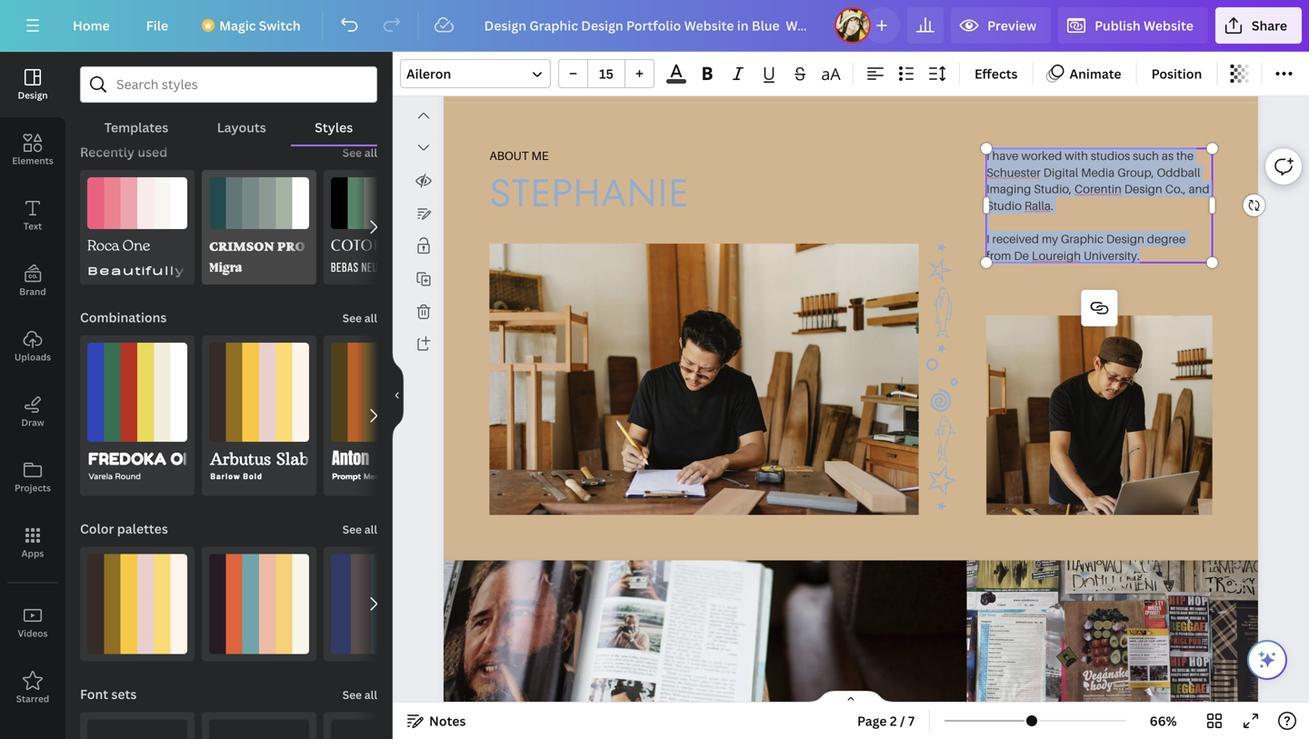 Task type: locate. For each thing, give the bounding box(es) containing it.
starred button
[[0, 656, 65, 721]]

studios
[[1091, 148, 1130, 163]]

2
[[890, 712, 897, 730]]

1 vertical spatial ⋆
[[915, 339, 971, 357]]

recently used button
[[78, 134, 169, 170]]

3 see all from the top
[[343, 522, 377, 537]]

loureigh
[[1032, 248, 1081, 262]]

i inside i have worked with studios such as the schuester digital media group, oddball imaging studio, corentin design co., and studio ralla.
[[987, 148, 990, 163]]

⋆ ⭒ 𓆟 ⋆ ｡ ˚ 𖦹 𓆜 ✩ ⋆
[[915, 238, 971, 515]]

beautifully
[[87, 262, 185, 277]]

share button
[[1216, 7, 1302, 44]]

page
[[857, 712, 887, 730]]

2 see all button from the top
[[341, 299, 379, 336]]

publish website
[[1095, 17, 1194, 34]]

neue
[[361, 263, 383, 275]]

videos
[[18, 627, 48, 640]]

0 vertical spatial ⋆
[[915, 238, 971, 256]]

font sets button
[[78, 676, 138, 712]]

about me
[[489, 148, 549, 163]]

4 see all from the top
[[343, 687, 377, 702]]

studio,
[[1034, 182, 1072, 196]]

draw
[[21, 416, 44, 429]]

share
[[1252, 17, 1287, 34]]

Search styles search field
[[116, 67, 341, 102]]

0 vertical spatial i
[[987, 148, 990, 163]]

page 2 / 7 button
[[850, 706, 922, 736]]

palettes
[[117, 520, 168, 537]]

group,
[[1118, 165, 1154, 179]]

apply "stone castle" style image
[[331, 554, 431, 654]]

1 see all button from the top
[[341, 134, 379, 170]]

crimson
[[209, 238, 274, 254]]

0 vertical spatial design
[[18, 89, 48, 101]]

⋆
[[915, 238, 971, 256], [915, 339, 971, 357], [915, 497, 971, 515]]

1 vertical spatial design
[[1125, 182, 1163, 196]]

see for combinations
[[343, 310, 362, 325]]

website
[[1144, 17, 1194, 34]]

imaging
[[987, 182, 1031, 196]]

i
[[987, 148, 990, 163], [987, 232, 990, 246]]

cotoris bebas neue
[[331, 237, 398, 275]]

1 see from the top
[[343, 145, 362, 160]]

side panel tab list
[[0, 52, 65, 721]]

aileron
[[406, 65, 451, 82]]

2 i from the top
[[987, 232, 990, 246]]

⋆ down '𓆜'
[[915, 497, 971, 515]]

projects
[[15, 482, 51, 494]]

as
[[1162, 148, 1174, 163]]

all for font sets
[[365, 687, 377, 702]]

apply "thrift shop" style image
[[209, 554, 309, 654]]

publish website button
[[1058, 7, 1208, 44]]

i inside i received my graphic design degree from de loureigh university.
[[987, 232, 990, 246]]

color palettes
[[80, 520, 168, 537]]

1 ⋆ from the top
[[915, 238, 971, 256]]

Design title text field
[[470, 7, 827, 44]]

from
[[987, 248, 1011, 262]]

⋆ left "from"
[[915, 238, 971, 256]]

home
[[73, 17, 110, 34]]

4 see all button from the top
[[341, 676, 379, 712]]

see all for font sets
[[343, 687, 377, 702]]

3 see all button from the top
[[341, 511, 379, 547]]

hide image
[[392, 352, 404, 439]]

publish
[[1095, 17, 1141, 34]]

file button
[[132, 7, 183, 44]]

design up the university.
[[1106, 232, 1145, 246]]

have
[[992, 148, 1019, 163]]

2 all from the top
[[365, 310, 377, 325]]

𓆟
[[915, 284, 971, 339]]

roca
[[87, 237, 120, 259]]

⋆ up '˚' on the bottom
[[915, 339, 971, 357]]

position
[[1152, 65, 1202, 82]]

canva assistant image
[[1257, 649, 1278, 671]]

combinations
[[80, 309, 167, 326]]

𖦹
[[915, 387, 971, 414]]

– – number field
[[594, 65, 619, 82]]

migra
[[209, 262, 242, 276]]

i received my graphic design degree from de loureigh university.
[[987, 232, 1186, 262]]

2 see from the top
[[343, 310, 362, 325]]

1 vertical spatial i
[[987, 232, 990, 246]]

None text field
[[987, 147, 1213, 264]]

schuester
[[987, 165, 1041, 179]]

color palettes button
[[78, 511, 170, 547]]

about
[[489, 148, 529, 163]]

group
[[558, 59, 655, 88]]

2 vertical spatial ⋆
[[915, 497, 971, 515]]

1 see all from the top
[[343, 145, 377, 160]]

design down group,
[[1125, 182, 1163, 196]]

styles
[[315, 119, 353, 136]]

templates
[[104, 119, 168, 136]]

design up elements button
[[18, 89, 48, 101]]

layouts
[[217, 119, 266, 136]]

draw button
[[0, 379, 65, 445]]

3 see from the top
[[343, 522, 362, 537]]

/
[[900, 712, 905, 730]]

i up "from"
[[987, 232, 990, 246]]

design
[[18, 89, 48, 101], [1125, 182, 1163, 196], [1106, 232, 1145, 246]]

2 see all from the top
[[343, 310, 377, 325]]

graphic
[[1061, 232, 1104, 246]]

see all button for combinations
[[341, 299, 379, 336]]

animate
[[1070, 65, 1122, 82]]

3 ⋆ from the top
[[915, 497, 971, 515]]

brand button
[[0, 248, 65, 314]]

3 all from the top
[[365, 522, 377, 537]]

magic switch
[[219, 17, 301, 34]]

see all for color palettes
[[343, 522, 377, 537]]

main menu bar
[[0, 0, 1309, 52]]

degree
[[1147, 232, 1186, 246]]

˚
[[915, 377, 971, 387]]

received
[[992, 232, 1039, 246]]

#393636 image
[[667, 79, 686, 84], [667, 79, 686, 84]]

4 see from the top
[[343, 687, 362, 702]]

see all button for font sets
[[341, 676, 379, 712]]

font sets
[[80, 686, 137, 703]]

color
[[80, 520, 114, 537]]

design inside i have worked with studios such as the schuester digital media group, oddball imaging studio, corentin design co., and studio ralla.
[[1125, 182, 1163, 196]]

effects
[[975, 65, 1018, 82]]

2 vertical spatial design
[[1106, 232, 1145, 246]]

animate button
[[1041, 59, 1129, 88]]

see all
[[343, 145, 377, 160], [343, 310, 377, 325], [343, 522, 377, 537], [343, 687, 377, 702]]

1 all from the top
[[365, 145, 377, 160]]

design inside i received my graphic design degree from de loureigh university.
[[1106, 232, 1145, 246]]

recently used
[[80, 143, 168, 160]]

brand
[[19, 285, 46, 298]]

combinations button
[[78, 299, 169, 336]]

see
[[343, 145, 362, 160], [343, 310, 362, 325], [343, 522, 362, 537], [343, 687, 362, 702]]

1 i from the top
[[987, 148, 990, 163]]

4 all from the top
[[365, 687, 377, 702]]

i left have
[[987, 148, 990, 163]]

styles button
[[291, 110, 377, 145]]

videos button
[[0, 590, 65, 656]]

ralla.
[[1025, 198, 1054, 212]]

file
[[146, 17, 168, 34]]



Task type: vqa. For each thing, say whether or not it's contained in the screenshot.
Stephanie Aranda IMAGE
no



Task type: describe. For each thing, give the bounding box(es) containing it.
templates button
[[80, 110, 193, 145]]

oddball
[[1157, 165, 1201, 179]]

｡
[[915, 357, 971, 377]]

7
[[908, 712, 915, 730]]

𓆜
[[915, 414, 971, 464]]

such
[[1133, 148, 1159, 163]]

i for schuester
[[987, 148, 990, 163]]

2 ⋆ from the top
[[915, 339, 971, 357]]

apps
[[21, 547, 44, 560]]

none text field containing i have worked with studios such as the schuester digital media group, oddball imaging studio, corentin design co., and studio ralla.
[[987, 147, 1213, 264]]

see all button for recently used
[[341, 134, 379, 170]]

media
[[1081, 165, 1115, 179]]

see all button for color palettes
[[341, 511, 379, 547]]

design inside button
[[18, 89, 48, 101]]

my
[[1042, 232, 1058, 246]]

magic switch button
[[190, 7, 315, 44]]

see all for combinations
[[343, 310, 377, 325]]

show pages image
[[807, 690, 895, 705]]

apps button
[[0, 510, 65, 576]]

apply "lemon meringue" style image
[[87, 554, 187, 654]]

recently
[[80, 143, 135, 160]]

starred
[[16, 693, 49, 705]]

bebas
[[331, 263, 359, 275]]

home link
[[58, 7, 124, 44]]

text button
[[0, 183, 65, 248]]

see for font sets
[[343, 687, 362, 702]]

all for color palettes
[[365, 522, 377, 537]]

✩
[[915, 464, 971, 497]]

corentin
[[1075, 182, 1122, 196]]

all for combinations
[[365, 310, 377, 325]]

see all for recently used
[[343, 145, 377, 160]]

stephanie
[[489, 166, 689, 220]]

uploads button
[[0, 314, 65, 379]]

elements button
[[0, 117, 65, 183]]

used
[[138, 143, 168, 160]]

university.
[[1084, 248, 1140, 262]]

⭒
[[915, 256, 971, 284]]

font
[[80, 686, 108, 703]]

switch
[[259, 17, 301, 34]]

position button
[[1144, 59, 1210, 88]]

i for loureigh
[[987, 232, 990, 246]]

page 2 / 7
[[857, 712, 915, 730]]

see for color palettes
[[343, 522, 362, 537]]

studio
[[987, 198, 1022, 212]]

cotoris
[[331, 237, 398, 255]]

66% button
[[1134, 706, 1193, 736]]

notes
[[429, 712, 466, 730]]

layouts button
[[193, 110, 291, 145]]

elements
[[12, 155, 53, 167]]

i have worked with studios such as the schuester digital media group, oddball imaging studio, corentin design co., and studio ralla.
[[987, 148, 1210, 212]]

digital
[[1044, 165, 1079, 179]]

66%
[[1150, 712, 1177, 730]]

sans
[[284, 262, 332, 277]]

one
[[123, 237, 150, 259]]

uploads
[[14, 351, 51, 363]]

projects button
[[0, 445, 65, 510]]

see for recently used
[[343, 145, 362, 160]]

worked
[[1021, 148, 1062, 163]]

design button
[[0, 52, 65, 117]]

roca one beautifully delicious sans
[[87, 237, 332, 277]]

and
[[1189, 182, 1210, 196]]

notes button
[[400, 706, 473, 736]]

all for recently used
[[365, 145, 377, 160]]

de
[[1014, 248, 1029, 262]]

sets
[[111, 686, 137, 703]]

text
[[24, 220, 42, 232]]

preview
[[988, 17, 1037, 34]]

crimson pro migra
[[209, 238, 305, 276]]

with
[[1065, 148, 1088, 163]]

me
[[531, 148, 549, 163]]



